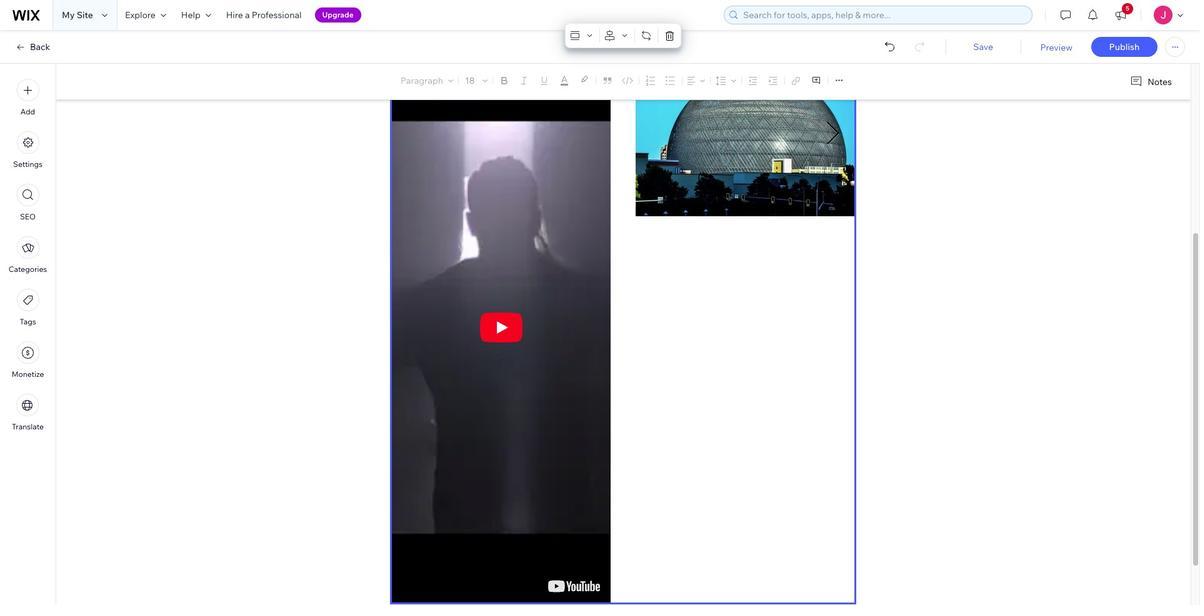 Task type: describe. For each thing, give the bounding box(es) containing it.
settings
[[13, 159, 42, 169]]

tags
[[20, 317, 36, 326]]

paragraph
[[401, 75, 443, 86]]

translate
[[12, 422, 44, 431]]

monetize
[[12, 369, 44, 379]]

monetize button
[[12, 341, 44, 379]]

hire
[[226, 9, 243, 21]]

a
[[245, 9, 250, 21]]

preview
[[1040, 42, 1073, 53]]

add
[[21, 107, 35, 116]]

my
[[62, 9, 75, 21]]

notes button
[[1125, 73, 1176, 90]]

explore
[[125, 9, 156, 21]]

paragraph button
[[398, 72, 456, 89]]

save
[[973, 41, 993, 53]]

back button
[[15, 41, 50, 53]]

upgrade
[[322, 10, 354, 19]]



Task type: vqa. For each thing, say whether or not it's contained in the screenshot.
News
no



Task type: locate. For each thing, give the bounding box(es) containing it.
back
[[30, 41, 50, 53]]

categories
[[9, 264, 47, 274]]

menu
[[0, 71, 56, 439]]

save button
[[958, 41, 1009, 53]]

professional
[[252, 9, 302, 21]]

help button
[[174, 0, 219, 30]]

help
[[181, 9, 200, 21]]

seo
[[20, 212, 36, 221]]

notes
[[1148, 76, 1172, 87]]

publish button
[[1091, 37, 1158, 57]]

seo button
[[17, 184, 39, 221]]

publish
[[1109, 41, 1140, 53]]

5
[[1126, 4, 1130, 13]]

translate button
[[12, 394, 44, 431]]

upgrade button
[[315, 8, 361, 23]]

add button
[[17, 79, 39, 116]]

menu containing add
[[0, 71, 56, 439]]

Search for tools, apps, help & more... field
[[739, 6, 1028, 24]]

hire a professional
[[226, 9, 302, 21]]

site
[[77, 9, 93, 21]]

preview button
[[1040, 42, 1073, 53]]

tags button
[[17, 289, 39, 326]]

my site
[[62, 9, 93, 21]]

hire a professional link
[[219, 0, 309, 30]]

5 button
[[1107, 0, 1135, 30]]

settings button
[[13, 131, 42, 169]]

categories button
[[9, 236, 47, 274]]



